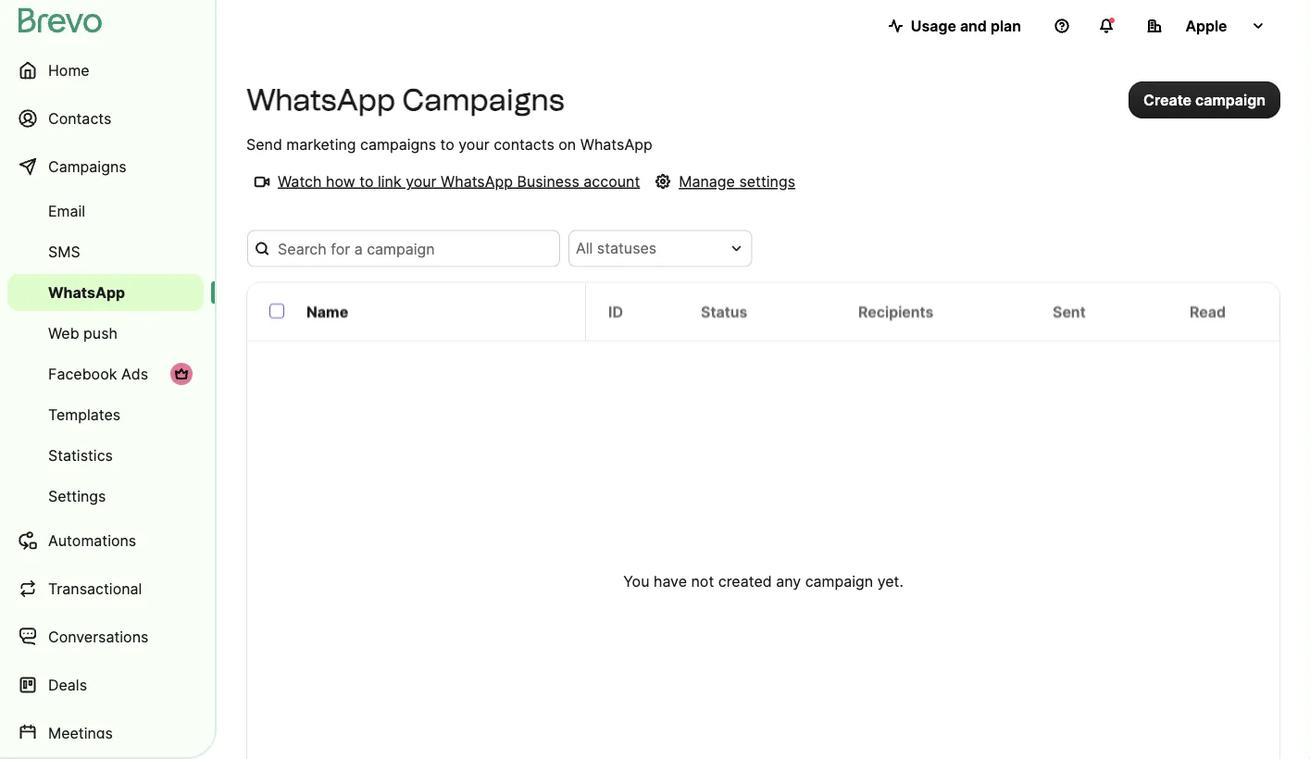 Task type: locate. For each thing, give the bounding box(es) containing it.
to
[[440, 135, 455, 153], [360, 172, 374, 190]]

campaign right any
[[805, 573, 874, 591]]

0 vertical spatial your
[[459, 135, 490, 153]]

manage settings link
[[648, 170, 796, 193]]

web
[[48, 324, 79, 342]]

1 horizontal spatial campaigns
[[402, 82, 565, 118]]

to left link
[[360, 172, 374, 190]]

campaigns link
[[7, 144, 204, 189]]

create campaign button
[[1129, 81, 1281, 119]]

0 vertical spatial campaign
[[1196, 91, 1266, 109]]

conversations
[[48, 628, 149, 646]]

0 horizontal spatial campaign
[[805, 573, 874, 591]]

not
[[691, 573, 714, 591]]

campaign inside button
[[1196, 91, 1266, 109]]

campaigns up send marketing campaigns to your contacts on whatsapp
[[402, 82, 565, 118]]

conversations link
[[7, 615, 204, 659]]

whatsapp
[[246, 82, 396, 118], [580, 135, 653, 153], [441, 172, 513, 190], [48, 283, 125, 301]]

campaigns up email "link"
[[48, 157, 127, 176]]

0 horizontal spatial your
[[406, 172, 437, 190]]

settings
[[739, 173, 796, 191]]

your inside the watch how to link your whatsapp business account link
[[406, 172, 437, 190]]

campaign right create
[[1196, 91, 1266, 109]]

settings link
[[7, 478, 204, 515]]

whatsapp campaigns
[[246, 82, 565, 118]]

your right link
[[406, 172, 437, 190]]

send
[[246, 135, 282, 153]]

1 horizontal spatial campaign
[[1196, 91, 1266, 109]]

watch how to link your whatsapp business account
[[278, 172, 640, 190]]

name
[[307, 302, 348, 320]]

status
[[701, 302, 748, 320]]

0 vertical spatial to
[[440, 135, 455, 153]]

sent
[[1053, 302, 1086, 320]]

home
[[48, 61, 89, 79]]

automations link
[[7, 519, 204, 563]]

your up watch how to link your whatsapp business account
[[459, 135, 490, 153]]

templates link
[[7, 396, 204, 433]]

yet.
[[878, 573, 904, 591]]

contacts link
[[7, 96, 204, 141]]

account
[[584, 172, 640, 190]]

facebook ads link
[[7, 356, 204, 393]]

business
[[517, 172, 580, 190]]

meetings
[[48, 724, 113, 742]]

apple button
[[1133, 7, 1281, 44]]

0 horizontal spatial to
[[360, 172, 374, 190]]

whatsapp inside the watch how to link your whatsapp business account link
[[441, 172, 513, 190]]

whatsapp down send marketing campaigns to your contacts on whatsapp
[[441, 172, 513, 190]]

to inside the watch how to link your whatsapp business account link
[[360, 172, 374, 190]]

automations
[[48, 532, 136, 550]]

sms
[[48, 243, 80, 261]]

contacts
[[48, 109, 111, 127]]

campaigns
[[402, 82, 565, 118], [48, 157, 127, 176]]

1 horizontal spatial your
[[459, 135, 490, 153]]

campaign
[[1196, 91, 1266, 109], [805, 573, 874, 591]]

manage settings
[[679, 173, 796, 191]]

0 horizontal spatial campaigns
[[48, 157, 127, 176]]

facebook
[[48, 365, 117, 383]]

whatsapp inside "whatsapp" link
[[48, 283, 125, 301]]

your for link
[[406, 172, 437, 190]]

1 horizontal spatial to
[[440, 135, 455, 153]]

to up the watch how to link your whatsapp business account link
[[440, 135, 455, 153]]

all
[[576, 239, 593, 257]]

on
[[559, 135, 576, 153]]

your for to
[[459, 135, 490, 153]]

settings
[[48, 487, 106, 505]]

1 vertical spatial your
[[406, 172, 437, 190]]

whatsapp up web push
[[48, 283, 125, 301]]

0 vertical spatial campaigns
[[402, 82, 565, 118]]

usage and plan
[[911, 17, 1022, 35]]

your
[[459, 135, 490, 153], [406, 172, 437, 190]]

email link
[[7, 193, 204, 230]]

recipients
[[859, 302, 934, 320]]

1 vertical spatial to
[[360, 172, 374, 190]]

transactional link
[[7, 567, 204, 611]]

whatsapp link
[[7, 274, 204, 311]]



Task type: vqa. For each thing, say whether or not it's contained in the screenshot.
Transactional email button
no



Task type: describe. For each thing, give the bounding box(es) containing it.
usage
[[911, 17, 957, 35]]

statuses
[[597, 239, 657, 257]]

link
[[378, 172, 402, 190]]

you have not created any campaign yet.
[[623, 573, 904, 591]]

1 vertical spatial campaigns
[[48, 157, 127, 176]]

create campaign
[[1144, 91, 1266, 109]]

id
[[608, 302, 623, 320]]

1 vertical spatial campaign
[[805, 573, 874, 591]]

meetings link
[[7, 711, 204, 756]]

all statuses
[[576, 239, 657, 257]]

home link
[[7, 48, 204, 93]]

push
[[83, 324, 118, 342]]

web push
[[48, 324, 118, 342]]

templates
[[48, 406, 121, 424]]

created
[[718, 573, 772, 591]]

have
[[654, 573, 687, 591]]

how
[[326, 172, 355, 190]]

usage and plan button
[[874, 7, 1036, 44]]

read
[[1190, 302, 1226, 320]]

you
[[623, 573, 650, 591]]

email
[[48, 202, 85, 220]]

statistics
[[48, 446, 113, 464]]

contacts
[[494, 135, 555, 153]]

facebook ads
[[48, 365, 148, 383]]

left___rvooi image
[[174, 367, 189, 382]]

watch how to link your whatsapp business account link
[[246, 170, 640, 193]]

statistics link
[[7, 437, 204, 474]]

manage
[[679, 173, 735, 191]]

Search for a campaign search field
[[247, 230, 560, 267]]

deals
[[48, 676, 87, 694]]

web push link
[[7, 315, 204, 352]]

and
[[960, 17, 987, 35]]

any
[[776, 573, 801, 591]]

watch
[[278, 172, 322, 190]]

apple
[[1186, 17, 1228, 35]]

campaigns
[[360, 135, 436, 153]]

create
[[1144, 91, 1192, 109]]

sms link
[[7, 233, 204, 270]]

send marketing campaigns to your contacts on whatsapp
[[246, 135, 653, 153]]

whatsapp up account
[[580, 135, 653, 153]]

all statuses button
[[569, 230, 752, 267]]

plan
[[991, 17, 1022, 35]]

whatsapp up marketing at the left of the page
[[246, 82, 396, 118]]

deals link
[[7, 663, 204, 708]]

ads
[[121, 365, 148, 383]]

marketing
[[286, 135, 356, 153]]

transactional
[[48, 580, 142, 598]]



